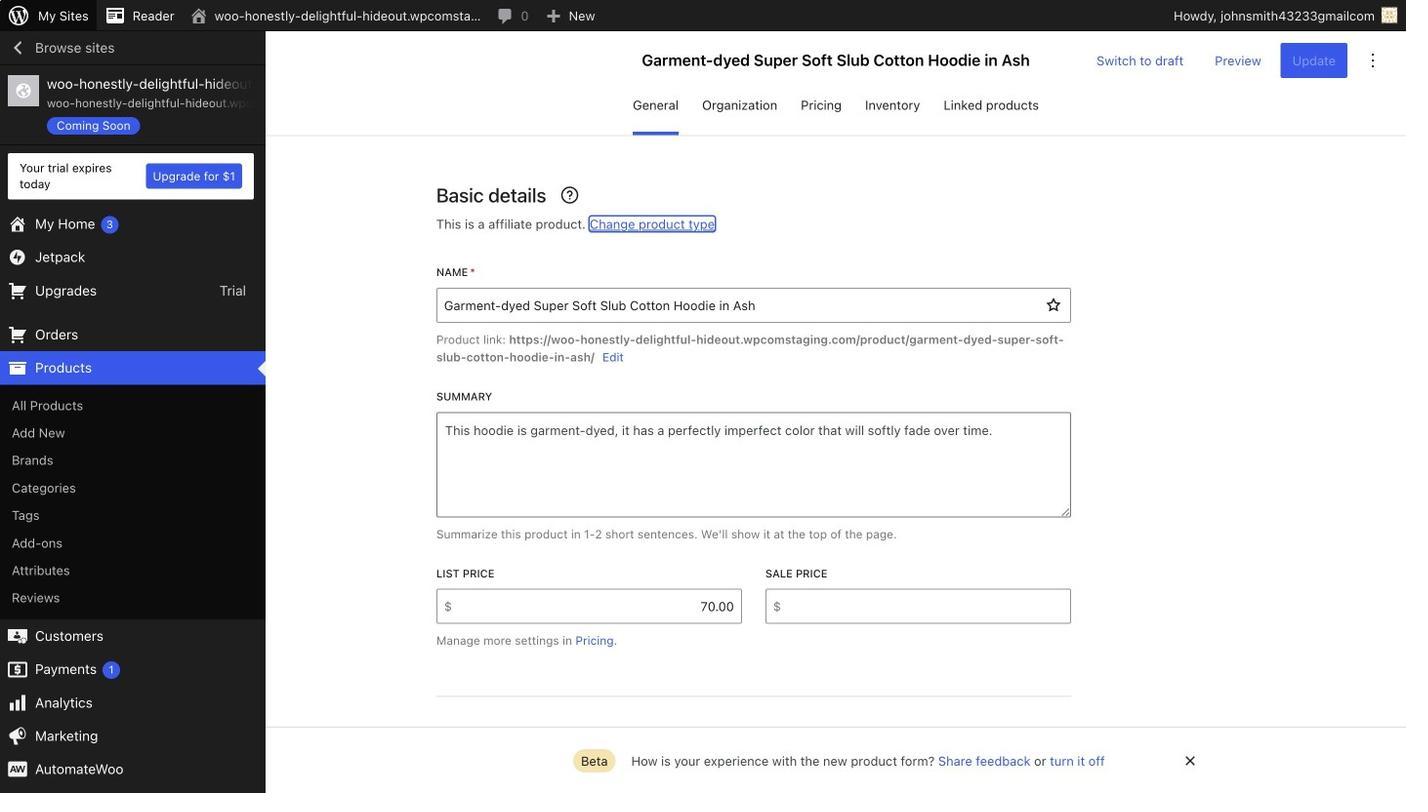Task type: vqa. For each thing, say whether or not it's contained in the screenshot.
submit
no



Task type: locate. For each thing, give the bounding box(es) containing it.
view helper text image
[[549, 745, 572, 768]]

None field
[[452, 590, 742, 625], [781, 590, 1071, 625], [452, 590, 742, 625], [781, 590, 1071, 625]]

toolbar navigation
[[0, 0, 1406, 35]]

tab list
[[266, 90, 1406, 135]]

e.g. 12 oz Coffee Mug field
[[436, 288, 1036, 323]]

None text field
[[436, 412, 1071, 518]]

main menu navigation
[[0, 31, 266, 794]]

mark as featured image
[[1042, 294, 1065, 317]]



Task type: describe. For each thing, give the bounding box(es) containing it.
view helper text image
[[558, 184, 582, 207]]

product editor top bar. region
[[266, 31, 1406, 135]]

options image
[[1361, 49, 1385, 72]]

block: product details section description document
[[436, 215, 1071, 234]]

block: product section document
[[436, 184, 1071, 698]]

block: columns document
[[436, 567, 1071, 650]]

hide this message image
[[1179, 750, 1202, 773]]



